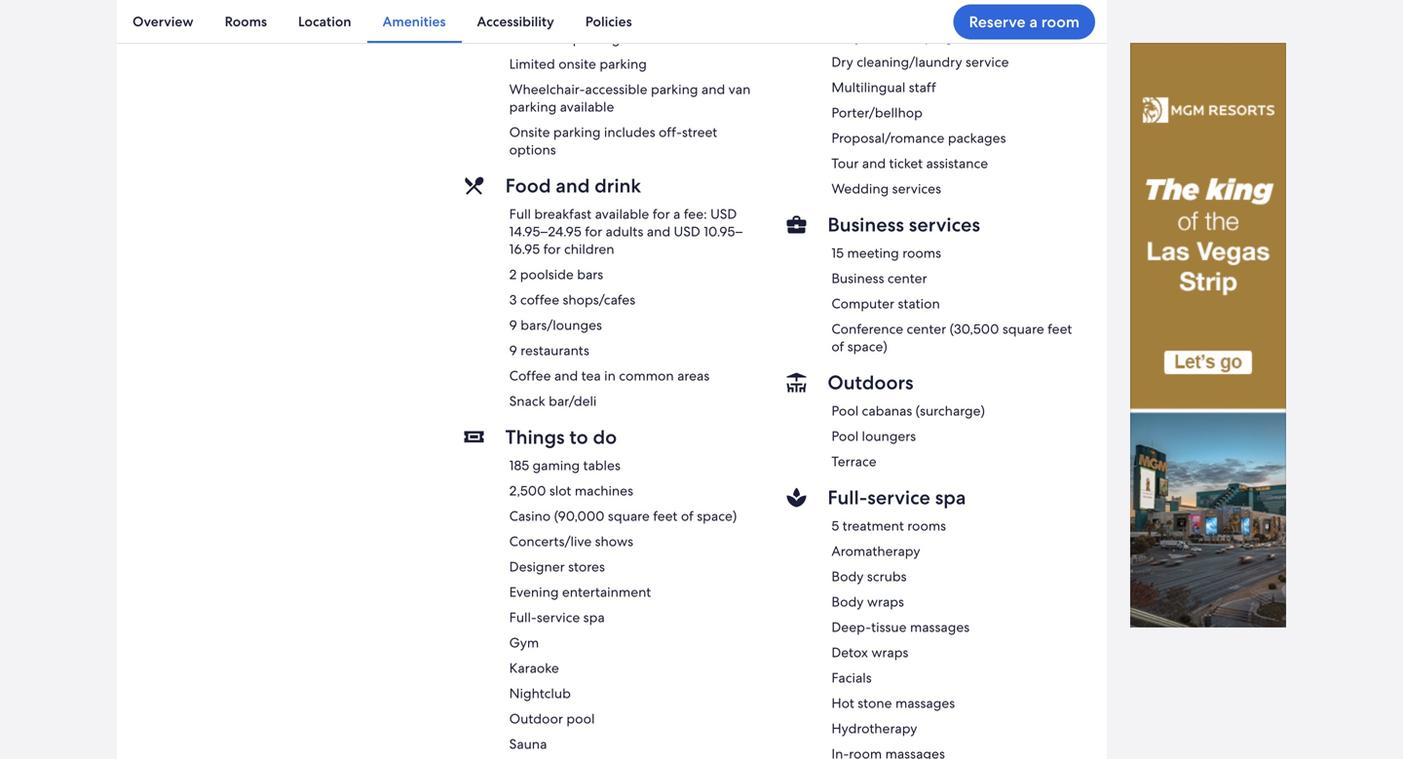 Task type: locate. For each thing, give the bounding box(es) containing it.
reserve a room
[[969, 12, 1080, 32]]

1 vertical spatial business
[[831, 270, 884, 287]]

service inside "daily housekeeping dry cleaning/laundry service multilingual staff porter/bellhop proposal/romance packages tour and ticket assistance wedding services"
[[966, 53, 1009, 71]]

2 9 from the top
[[509, 342, 517, 359]]

rooms
[[902, 244, 941, 262], [907, 517, 946, 535]]

business up meeting
[[828, 212, 904, 237]]

services inside "daily housekeeping dry cleaning/laundry service multilingual staff porter/bellhop proposal/romance packages tour and ticket assistance wedding services"
[[892, 180, 941, 198]]

0 vertical spatial rooms
[[902, 244, 941, 262]]

business inside '15 meeting rooms business center computer station conference center (30,500 square feet of space)'
[[831, 270, 884, 287]]

snack
[[509, 392, 545, 410]]

aromatherapy
[[831, 542, 920, 560]]

parking
[[602, 5, 650, 22], [573, 30, 620, 47], [600, 55, 647, 73], [651, 81, 698, 98], [509, 98, 557, 116], [553, 123, 601, 141]]

1 vertical spatial square
[[608, 507, 650, 525]]

spa down entertainment
[[583, 609, 605, 626]]

pool down outdoors
[[831, 402, 859, 420]]

rooms inside '15 meeting rooms business center computer station conference center (30,500 square feet of space)'
[[902, 244, 941, 262]]

spa inside 185 gaming tables 2,500 slot machines casino (90,000 square feet of space) concerts/live shows designer stores evening entertainment full-service spa gym karaoke nightclub outdoor pool sauna
[[583, 609, 605, 626]]

street
[[682, 123, 717, 141]]

and
[[701, 81, 725, 98], [862, 155, 886, 172], [556, 173, 590, 199], [647, 223, 670, 240], [554, 367, 578, 385]]

options
[[509, 141, 556, 159]]

conference
[[831, 320, 903, 338]]

services down ticket
[[892, 180, 941, 198]]

full-service spa
[[828, 485, 966, 510]]

location link
[[283, 0, 367, 43]]

0 horizontal spatial space)
[[697, 507, 737, 525]]

wheelchair-
[[509, 81, 585, 98]]

5
[[831, 517, 839, 535]]

1 body from the top
[[831, 568, 864, 585]]

1 vertical spatial on
[[623, 30, 640, 47]]

center down station
[[907, 320, 946, 338]]

square
[[1002, 320, 1044, 338], [608, 507, 650, 525]]

and left tea
[[554, 367, 578, 385]]

0 horizontal spatial of
[[681, 507, 694, 525]]

free up "limited"
[[509, 30, 536, 47]]

services down assistance in the right of the page
[[909, 212, 980, 237]]

service inside 185 gaming tables 2,500 slot machines casino (90,000 square feet of space) concerts/live shows designer stores evening entertainment full-service spa gym karaoke nightclub outdoor pool sauna
[[537, 609, 580, 626]]

sauna
[[509, 735, 547, 753]]

9
[[509, 316, 517, 334], [509, 342, 517, 359]]

feet right '(30,500'
[[1048, 320, 1072, 338]]

feet inside 185 gaming tables 2,500 slot machines casino (90,000 square feet of space) concerts/live shows designer stores evening entertainment full-service spa gym karaoke nightclub outdoor pool sauna
[[653, 507, 678, 525]]

1 vertical spatial massages
[[895, 694, 955, 712]]

1 horizontal spatial square
[[1002, 320, 1044, 338]]

0 vertical spatial service
[[966, 53, 1009, 71]]

1 vertical spatial pool
[[831, 427, 859, 445]]

185
[[509, 457, 529, 474]]

wraps
[[867, 593, 904, 611], [871, 644, 908, 661]]

full- up gym
[[509, 609, 537, 626]]

body down aromatherapy
[[831, 568, 864, 585]]

space) inside 185 gaming tables 2,500 slot machines casino (90,000 square feet of space) concerts/live shows designer stores evening entertainment full-service spa gym karaoke nightclub outdoor pool sauna
[[697, 507, 737, 525]]

tissue
[[871, 618, 907, 636]]

0 vertical spatial massages
[[910, 618, 970, 636]]

treatment
[[842, 517, 904, 535]]

entertainment
[[562, 583, 651, 601]]

body
[[831, 568, 864, 585], [831, 593, 864, 611]]

0 horizontal spatial square
[[608, 507, 650, 525]]

space)
[[847, 338, 887, 355], [697, 507, 737, 525]]

location
[[298, 13, 351, 30]]

usd left the 10.95–
[[674, 223, 700, 240]]

feet
[[1048, 320, 1072, 338], [653, 507, 678, 525]]

machines
[[575, 482, 633, 500]]

for
[[653, 205, 670, 223], [585, 223, 602, 240], [543, 240, 561, 258]]

square right '(30,500'
[[1002, 320, 1044, 338]]

rooms down business services
[[902, 244, 941, 262]]

slot
[[549, 482, 571, 500]]

food
[[505, 173, 551, 199]]

square inside 185 gaming tables 2,500 slot machines casino (90,000 square feet of space) concerts/live shows designer stores evening entertainment full-service spa gym karaoke nightclub outdoor pool sauna
[[608, 507, 650, 525]]

1 vertical spatial available
[[595, 205, 649, 223]]

site right policies link
[[673, 5, 694, 22]]

3
[[509, 291, 517, 309]]

of
[[831, 338, 844, 355], [681, 507, 694, 525]]

available
[[560, 98, 614, 116], [595, 205, 649, 223]]

1 vertical spatial of
[[681, 507, 694, 525]]

full
[[509, 205, 531, 223]]

feet right (90,000
[[653, 507, 678, 525]]

available inside full breakfast available for a fee: usd 14.95–24.95 for adults and usd 10.95– 16.95 for children 2 poolside bars 3 coffee shops/cafes 9 bars/lounges 9 restaurants coffee and tea in common areas snack bar/deli
[[595, 205, 649, 223]]

porter/bellhop
[[831, 104, 923, 122]]

cabanas
[[862, 402, 912, 420]]

poolside
[[520, 266, 574, 283]]

9 down 3
[[509, 316, 517, 334]]

rooms for treatment
[[907, 517, 946, 535]]

2 horizontal spatial service
[[966, 53, 1009, 71]]

karaoke
[[509, 659, 559, 677]]

food and drink
[[505, 173, 641, 199]]

and left van
[[701, 81, 725, 98]]

0 vertical spatial free
[[509, 5, 536, 22]]

0 vertical spatial of
[[831, 338, 844, 355]]

1 vertical spatial space)
[[697, 507, 737, 525]]

0 vertical spatial on
[[653, 5, 669, 22]]

1 horizontal spatial feet
[[1048, 320, 1072, 338]]

1 vertical spatial spa
[[583, 609, 605, 626]]

free
[[509, 5, 536, 22], [509, 30, 536, 47]]

1 horizontal spatial space)
[[847, 338, 887, 355]]

service up treatment
[[867, 485, 930, 510]]

usd right fee:
[[710, 205, 737, 223]]

meeting
[[847, 244, 899, 262]]

1 vertical spatial wraps
[[871, 644, 908, 661]]

2 free from the top
[[509, 30, 536, 47]]

wraps down tissue
[[871, 644, 908, 661]]

0 vertical spatial available
[[560, 98, 614, 116]]

1 vertical spatial site
[[643, 30, 664, 47]]

square up shows
[[608, 507, 650, 525]]

for left fee:
[[653, 205, 670, 223]]

list containing overview
[[117, 0, 1107, 43]]

0 vertical spatial square
[[1002, 320, 1044, 338]]

service down reserve
[[966, 53, 1009, 71]]

gym
[[509, 634, 539, 652]]

0 vertical spatial feet
[[1048, 320, 1072, 338]]

detox
[[831, 644, 868, 661]]

1 horizontal spatial usd
[[710, 205, 737, 223]]

1 vertical spatial free
[[509, 30, 536, 47]]

available down onsite
[[560, 98, 614, 116]]

0 horizontal spatial site
[[643, 30, 664, 47]]

policies
[[585, 13, 632, 30]]

adults
[[606, 223, 643, 240]]

0 vertical spatial 9
[[509, 316, 517, 334]]

0 vertical spatial site
[[673, 5, 694, 22]]

0 vertical spatial body
[[831, 568, 864, 585]]

(surcharge)
[[916, 402, 985, 420]]

1 horizontal spatial a
[[1029, 12, 1038, 32]]

massages right tissue
[[910, 618, 970, 636]]

off-
[[659, 123, 682, 141]]

1 horizontal spatial full-
[[828, 485, 867, 510]]

1 vertical spatial full-
[[509, 609, 537, 626]]

full- up 5
[[828, 485, 867, 510]]

1 horizontal spatial site
[[673, 5, 694, 22]]

valet
[[540, 30, 569, 47]]

a left room
[[1029, 12, 1038, 32]]

a left fee:
[[673, 205, 680, 223]]

on up the accessible
[[623, 30, 640, 47]]

center up station
[[888, 270, 927, 287]]

0 horizontal spatial full-
[[509, 609, 537, 626]]

1 vertical spatial body
[[831, 593, 864, 611]]

rooms down full-service spa
[[907, 517, 946, 535]]

1 9 from the top
[[509, 316, 517, 334]]

0 horizontal spatial service
[[537, 609, 580, 626]]

concerts/live
[[509, 533, 592, 550]]

on right policies link
[[653, 5, 669, 22]]

0 vertical spatial a
[[1029, 12, 1038, 32]]

cleaning/laundry
[[857, 53, 962, 71]]

service down evening
[[537, 609, 580, 626]]

spa down the pool cabanas (surcharge) pool loungers terrace
[[935, 485, 966, 510]]

rooms for meeting
[[902, 244, 941, 262]]

for up poolside
[[543, 240, 561, 258]]

1 vertical spatial a
[[673, 205, 680, 223]]

list
[[117, 0, 1107, 43]]

0 vertical spatial space)
[[847, 338, 887, 355]]

services
[[892, 180, 941, 198], [909, 212, 980, 237]]

and inside "daily housekeeping dry cleaning/laundry service multilingual staff porter/bellhop proposal/romance packages tour and ticket assistance wedding services"
[[862, 155, 886, 172]]

tables
[[583, 457, 620, 474]]

business
[[828, 212, 904, 237], [831, 270, 884, 287]]

reserve
[[969, 12, 1026, 32]]

site right policies
[[643, 30, 664, 47]]

includes
[[604, 123, 655, 141]]

free left extended
[[509, 5, 536, 22]]

0 vertical spatial center
[[888, 270, 927, 287]]

and right tour
[[862, 155, 886, 172]]

1 horizontal spatial of
[[831, 338, 844, 355]]

pool up terrace
[[831, 427, 859, 445]]

breakfast
[[534, 205, 592, 223]]

1 vertical spatial 9
[[509, 342, 517, 359]]

wraps down 'scrubs'
[[867, 593, 904, 611]]

0 horizontal spatial for
[[543, 240, 561, 258]]

0 vertical spatial services
[[892, 180, 941, 198]]

available inside free extended parking on site free valet parking on site limited onsite parking wheelchair-accessible parking and van parking available onsite parking includes off-street options
[[560, 98, 614, 116]]

on
[[653, 5, 669, 22], [623, 30, 640, 47]]

rooms inside 5 treatment rooms aromatherapy body scrubs body wraps deep-tissue massages detox wraps facials hot stone massages hydrotherapy
[[907, 517, 946, 535]]

0 horizontal spatial a
[[673, 205, 680, 223]]

onsite
[[509, 123, 550, 141]]

1 vertical spatial rooms
[[907, 517, 946, 535]]

for left adults
[[585, 223, 602, 240]]

0 vertical spatial pool
[[831, 402, 859, 420]]

0 horizontal spatial spa
[[583, 609, 605, 626]]

1 horizontal spatial service
[[867, 485, 930, 510]]

things to do
[[505, 425, 617, 450]]

in
[[604, 367, 616, 385]]

1 horizontal spatial spa
[[935, 485, 966, 510]]

drink
[[594, 173, 641, 199]]

body up deep-
[[831, 593, 864, 611]]

1 vertical spatial feet
[[653, 507, 678, 525]]

0 horizontal spatial feet
[[653, 507, 678, 525]]

available down drink
[[595, 205, 649, 223]]

of inside '15 meeting rooms business center computer station conference center (30,500 square feet of space)'
[[831, 338, 844, 355]]

2 pool from the top
[[831, 427, 859, 445]]

1 vertical spatial services
[[909, 212, 980, 237]]

hot
[[831, 694, 854, 712]]

0 horizontal spatial usd
[[674, 223, 700, 240]]

a
[[1029, 12, 1038, 32], [673, 205, 680, 223]]

massages right "stone"
[[895, 694, 955, 712]]

2 vertical spatial service
[[537, 609, 580, 626]]

spa
[[935, 485, 966, 510], [583, 609, 605, 626]]

9 up coffee
[[509, 342, 517, 359]]

site
[[673, 5, 694, 22], [643, 30, 664, 47]]

children
[[564, 240, 614, 258]]

casino
[[509, 507, 551, 525]]

business up computer
[[831, 270, 884, 287]]



Task type: vqa. For each thing, say whether or not it's contained in the screenshot.
"Previous month" Image
no



Task type: describe. For each thing, give the bounding box(es) containing it.
stores
[[568, 558, 605, 576]]

bar/deli
[[549, 392, 597, 410]]

business services
[[828, 212, 980, 237]]

a inside full breakfast available for a fee: usd 14.95–24.95 for adults and usd 10.95– 16.95 for children 2 poolside bars 3 coffee shops/cafes 9 bars/lounges 9 restaurants coffee and tea in common areas snack bar/deli
[[673, 205, 680, 223]]

0 vertical spatial spa
[[935, 485, 966, 510]]

2,500
[[509, 482, 546, 500]]

1 horizontal spatial for
[[585, 223, 602, 240]]

hydrotherapy
[[831, 720, 917, 737]]

proposal/romance
[[831, 129, 945, 147]]

square inside '15 meeting rooms business center computer station conference center (30,500 square feet of space)'
[[1002, 320, 1044, 338]]

1 horizontal spatial on
[[653, 5, 669, 22]]

packages
[[948, 129, 1006, 147]]

room
[[1041, 12, 1080, 32]]

multilingual
[[831, 79, 905, 96]]

(90,000
[[554, 507, 605, 525]]

reserve a room button
[[953, 4, 1095, 39]]

outdoor
[[509, 710, 563, 728]]

wedding
[[831, 180, 889, 198]]

5 treatment rooms aromatherapy body scrubs body wraps deep-tissue massages detox wraps facials hot stone massages hydrotherapy
[[831, 517, 970, 737]]

pool cabanas (surcharge) pool loungers terrace
[[831, 402, 985, 470]]

accessibility
[[477, 13, 554, 30]]

bars/lounges
[[521, 316, 602, 334]]

fee:
[[684, 205, 707, 223]]

and inside free extended parking on site free valet parking on site limited onsite parking wheelchair-accessible parking and van parking available onsite parking includes off-street options
[[701, 81, 725, 98]]

full breakfast available for a fee: usd 14.95–24.95 for adults and usd 10.95– 16.95 for children 2 poolside bars 3 coffee shops/cafes 9 bars/lounges 9 restaurants coffee and tea in common areas snack bar/deli
[[509, 205, 743, 410]]

do
[[593, 425, 617, 450]]

accessibility link
[[461, 0, 570, 43]]

scrubs
[[867, 568, 907, 585]]

and up breakfast
[[556, 173, 590, 199]]

restaurants
[[521, 342, 589, 359]]

limited
[[509, 55, 555, 73]]

gaming
[[533, 457, 580, 474]]

amenities
[[383, 13, 446, 30]]

coffee
[[520, 291, 559, 309]]

things
[[505, 425, 565, 450]]

staff
[[909, 79, 936, 96]]

0 vertical spatial business
[[828, 212, 904, 237]]

terrace
[[831, 453, 876, 470]]

evening
[[509, 583, 559, 601]]

0 horizontal spatial on
[[623, 30, 640, 47]]

daily
[[831, 28, 862, 46]]

overview
[[133, 13, 194, 30]]

van
[[728, 81, 751, 98]]

computer
[[831, 295, 895, 313]]

nightclub
[[509, 685, 571, 702]]

free extended parking on site free valet parking on site limited onsite parking wheelchair-accessible parking and van parking available onsite parking includes off-street options
[[509, 5, 751, 159]]

of inside 185 gaming tables 2,500 slot machines casino (90,000 square feet of space) concerts/live shows designer stores evening entertainment full-service spa gym karaoke nightclub outdoor pool sauna
[[681, 507, 694, 525]]

tour
[[831, 155, 859, 172]]

2 body from the top
[[831, 593, 864, 611]]

bars
[[577, 266, 603, 283]]

tea
[[581, 367, 601, 385]]

accessible
[[585, 81, 647, 98]]

0 vertical spatial full-
[[828, 485, 867, 510]]

14.95–24.95
[[509, 223, 581, 240]]

to
[[569, 425, 588, 450]]

1 free from the top
[[509, 5, 536, 22]]

space) inside '15 meeting rooms business center computer station conference center (30,500 square feet of space)'
[[847, 338, 887, 355]]

deep-
[[831, 618, 871, 636]]

coffee
[[509, 367, 551, 385]]

1 vertical spatial center
[[907, 320, 946, 338]]

policies link
[[570, 0, 648, 43]]

stone
[[858, 694, 892, 712]]

rooms link
[[209, 0, 283, 43]]

overview link
[[117, 0, 209, 43]]

2 horizontal spatial for
[[653, 205, 670, 223]]

0 vertical spatial wraps
[[867, 593, 904, 611]]

loungers
[[862, 427, 916, 445]]

designer
[[509, 558, 565, 576]]

10.95–
[[704, 223, 743, 240]]

full- inside 185 gaming tables 2,500 slot machines casino (90,000 square feet of space) concerts/live shows designer stores evening entertainment full-service spa gym karaoke nightclub outdoor pool sauna
[[509, 609, 537, 626]]

a inside button
[[1029, 12, 1038, 32]]

(30,500
[[950, 320, 999, 338]]

extended
[[540, 5, 599, 22]]

ticket
[[889, 155, 923, 172]]

assistance
[[926, 155, 988, 172]]

and right adults
[[647, 223, 670, 240]]

1 pool from the top
[[831, 402, 859, 420]]

185 gaming tables 2,500 slot machines casino (90,000 square feet of space) concerts/live shows designer stores evening entertainment full-service spa gym karaoke nightclub outdoor pool sauna
[[509, 457, 737, 753]]

2
[[509, 266, 517, 283]]

1 vertical spatial service
[[867, 485, 930, 510]]

pool
[[566, 710, 595, 728]]

16.95
[[509, 240, 540, 258]]

facials
[[831, 669, 872, 687]]

15 meeting rooms business center computer station conference center (30,500 square feet of space)
[[831, 244, 1072, 355]]

common
[[619, 367, 674, 385]]

shops/cafes
[[563, 291, 635, 309]]

daily housekeeping dry cleaning/laundry service multilingual staff porter/bellhop proposal/romance packages tour and ticket assistance wedding services
[[831, 28, 1009, 198]]

15
[[831, 244, 844, 262]]

shows
[[595, 533, 633, 550]]

feet inside '15 meeting rooms business center computer station conference center (30,500 square feet of space)'
[[1048, 320, 1072, 338]]

onsite
[[558, 55, 596, 73]]



